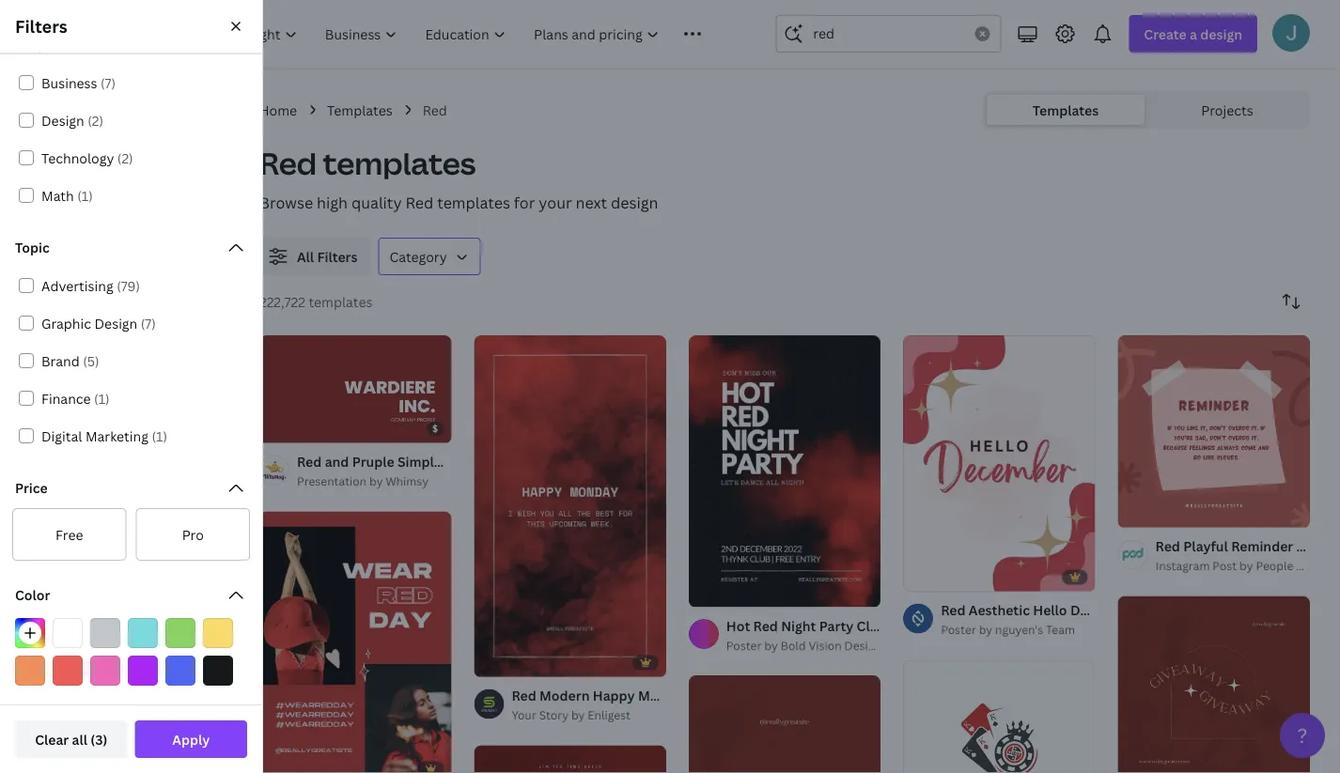Task type: vqa. For each thing, say whether or not it's contained in the screenshot.
topic dropdown button
yes



Task type: describe. For each thing, give the bounding box(es) containing it.
reminder
[[1232, 538, 1294, 556]]

desig
[[1313, 558, 1341, 574]]

by right story
[[572, 708, 585, 723]]

#fd5ebb image
[[90, 656, 120, 686]]

#fe884c image
[[15, 656, 45, 686]]

your story by enligest
[[512, 708, 631, 723]]

graphic
[[41, 314, 91, 332]]

all filters button
[[259, 238, 371, 275]]

trash link
[[15, 721, 244, 759]]

advertising (79)
[[41, 277, 140, 295]]

math
[[41, 187, 74, 204]]

2 templates from the left
[[1033, 101, 1099, 119]]

red for red
[[423, 101, 447, 119]]

$
[[432, 423, 439, 435]]

home
[[259, 101, 297, 119]]

of
[[1297, 558, 1310, 574]]

pro inside button
[[182, 526, 204, 544]]

poster down aesthetic
[[941, 622, 977, 638]]

finance
[[41, 390, 91, 408]]

night
[[781, 617, 816, 635]]

by inside hot red night party club poster poster by bold vision design
[[765, 638, 778, 654]]

enligest
[[588, 708, 631, 723]]

presentation
[[297, 474, 367, 489]]

post
[[1213, 558, 1237, 574]]

club
[[857, 617, 887, 635]]

by inside red playful reminder instagr instagram post by people of desig
[[1240, 558, 1254, 574]]

poster by nguyen's team link
[[941, 621, 1096, 640]]

create a team button
[[15, 667, 244, 705]]

your for your story by enligest
[[512, 708, 536, 723]]

red aesthetic hello december poster image
[[904, 336, 1096, 592]]

•
[[103, 120, 107, 135]]

your story by enligest link
[[512, 706, 666, 725]]

all
[[297, 248, 314, 266]]

price
[[15, 479, 48, 497]]

red playful reminder instagr link
[[1156, 536, 1341, 557]]

apply button
[[135, 721, 247, 759]]

your
[[539, 193, 572, 213]]

all filters
[[297, 248, 358, 266]]

templates for red
[[323, 143, 476, 184]]

a
[[106, 677, 113, 695]]

party
[[820, 617, 854, 635]]

filters inside all filters button
[[317, 248, 358, 266]]

follow
[[150, 429, 192, 447]]

high
[[317, 193, 348, 213]]

business
[[41, 74, 97, 92]]

color button
[[4, 577, 259, 615]]

subject
[[15, 35, 64, 53]]

red for red templates browse high quality red templates for your next design
[[259, 143, 317, 184]]

red for red playful reminder instagr instagram post by people of desig
[[1156, 538, 1181, 556]]

people
[[1256, 558, 1294, 574]]

browse
[[259, 193, 313, 213]]

graphic design (7)
[[41, 314, 156, 332]]

poster down hot on the right bottom
[[726, 638, 762, 654]]

you
[[124, 429, 147, 447]]

red templates browse high quality red templates for your next design
[[259, 143, 659, 213]]

red grey simple bold illustrated online casino logo image
[[904, 660, 1096, 774]]

#55dbe0 image
[[128, 619, 158, 649]]

red aesthetic hello december poster link
[[941, 600, 1182, 621]]

#fed958 image
[[203, 619, 233, 649]]

math (1)
[[41, 187, 93, 204]]

icons link
[[26, 335, 233, 370]]

business (7)
[[41, 74, 116, 92]]

canva
[[113, 161, 153, 179]]

projects
[[1202, 101, 1254, 119]]

story
[[539, 708, 569, 723]]

starred link
[[15, 510, 244, 547]]

red playful reminder instagr instagram post by people of desig
[[1156, 538, 1341, 574]]

creators you follow
[[66, 429, 192, 447]]

poster right 'club'
[[890, 617, 932, 635]]

try canva pro button
[[15, 152, 244, 188]]

team
[[1046, 622, 1075, 638]]

create a team
[[60, 677, 148, 695]]

nguyen's
[[996, 622, 1044, 638]]

quality
[[351, 193, 402, 213]]

instagram
[[1156, 558, 1210, 574]]

by left whimsy on the left of the page
[[370, 474, 383, 489]]

hot red night party club poster image
[[689, 336, 881, 607]]

try
[[89, 161, 110, 179]]

#fe884c image
[[15, 656, 45, 686]]

1 vertical spatial design
[[94, 314, 138, 332]]

clear
[[35, 731, 69, 749]]

top level navigation element
[[165, 15, 731, 53]]

#55dbe0 image
[[128, 619, 158, 649]]

hello
[[1033, 602, 1068, 620]]

creators
[[66, 429, 121, 447]]

color
[[15, 586, 50, 604]]

free inside button
[[55, 526, 83, 544]]

(2) for technology (2)
[[117, 149, 133, 167]]

whimsy
[[386, 474, 429, 489]]



Task type: locate. For each thing, give the bounding box(es) containing it.
photos
[[64, 300, 109, 318]]

hot
[[726, 617, 750, 635]]

red modern national wear red day (flyer) image
[[259, 512, 452, 774]]

subject button
[[4, 26, 259, 64]]

next
[[576, 193, 607, 213]]

red right quality
[[406, 193, 434, 213]]

1 vertical spatial pro
[[182, 526, 204, 544]]

pro
[[156, 161, 178, 179], [182, 526, 204, 544]]

1 horizontal spatial templates
[[1033, 101, 1099, 119]]

0 vertical spatial your
[[26, 394, 51, 410]]

templates up quality
[[323, 143, 476, 184]]

design down business
[[41, 111, 84, 129]]

apply
[[172, 731, 210, 749]]

#4a66fb image
[[165, 656, 196, 686]]

red modern happy monday geeting (instagram story) image
[[474, 336, 666, 677]]

add a new color image
[[15, 619, 45, 649]]

2 horizontal spatial (1)
[[152, 427, 167, 445]]

digital
[[41, 427, 82, 445]]

#fed958 image
[[203, 619, 233, 649]]

0 horizontal spatial filters
[[15, 15, 67, 38]]

0 vertical spatial (7)
[[101, 74, 116, 92]]

bold
[[781, 638, 806, 654]]

vision
[[809, 638, 842, 654]]

2 vertical spatial (1)
[[152, 427, 167, 445]]

home link
[[259, 100, 297, 120]]

templates
[[323, 143, 476, 184], [437, 193, 510, 213], [309, 293, 373, 311]]

pro button
[[135, 508, 251, 562]]

templates
[[327, 101, 393, 119], [1033, 101, 1099, 119]]

0 horizontal spatial (7)
[[101, 74, 116, 92]]

category button
[[378, 238, 481, 275]]

0 horizontal spatial pro
[[156, 161, 178, 179]]

1 horizontal spatial (2)
[[117, 149, 133, 167]]

content
[[54, 394, 99, 410]]

free inside personal free •
[[75, 120, 99, 135]]

0 vertical spatial templates
[[323, 143, 476, 184]]

red inside red playful reminder instagr instagram post by people of desig
[[1156, 538, 1181, 556]]

your content
[[26, 394, 99, 410]]

red minimalist giveaway instagram story image
[[689, 676, 881, 774]]

poster by bold vision design link
[[726, 637, 882, 655]]

1 vertical spatial filters
[[317, 248, 358, 266]]

2 vertical spatial templates
[[309, 293, 373, 311]]

222,722
[[259, 293, 305, 311]]

#fd5152 image
[[53, 656, 83, 686], [53, 656, 83, 686]]

0 vertical spatial (2)
[[88, 111, 103, 129]]

technology (2)
[[41, 149, 133, 167]]

templates down all filters
[[309, 293, 373, 311]]

#fd5ebb image
[[90, 656, 120, 686]]

0 horizontal spatial your
[[26, 394, 51, 410]]

by down aesthetic
[[979, 622, 993, 638]]

(5)
[[83, 352, 99, 370]]

0 horizontal spatial design
[[41, 111, 84, 129]]

personal
[[75, 99, 131, 117]]

1 horizontal spatial (1)
[[94, 390, 110, 408]]

advertising
[[41, 277, 113, 295]]

for
[[514, 193, 535, 213]]

red and pruple simple company profile presentation image
[[259, 335, 452, 443]]

red right hot on the right bottom
[[754, 617, 778, 635]]

team
[[116, 677, 148, 695]]

(1)
[[77, 187, 93, 204], [94, 390, 110, 408], [152, 427, 167, 445]]

red up browse
[[259, 143, 317, 184]]

category
[[390, 248, 447, 266]]

1 vertical spatial (7)
[[141, 314, 156, 332]]

icons
[[64, 344, 98, 361]]

red left aesthetic
[[941, 602, 966, 620]]

filters up business
[[15, 15, 67, 38]]

by
[[370, 474, 383, 489], [1240, 558, 1254, 574], [979, 622, 993, 638], [765, 638, 778, 654], [572, 708, 585, 723]]

(7) up personal
[[101, 74, 116, 92]]

222,722 templates
[[259, 293, 373, 311]]

design
[[41, 111, 84, 129], [94, 314, 138, 332], [845, 638, 882, 654]]

december
[[1071, 602, 1137, 620]]

design down 'club'
[[845, 638, 882, 654]]

templates link
[[327, 100, 393, 120]]

0 vertical spatial filters
[[15, 15, 67, 38]]

1 horizontal spatial pro
[[182, 526, 204, 544]]

1 horizontal spatial filters
[[317, 248, 358, 266]]

instagram post by people of desig link
[[1156, 557, 1341, 576]]

presentation by whimsy link
[[297, 472, 452, 491]]

red inside the red aesthetic hello december poster poster by nguyen's team
[[941, 602, 966, 620]]

pro right canva
[[156, 161, 178, 179]]

2 horizontal spatial design
[[845, 638, 882, 654]]

(1) for math (1)
[[77, 187, 93, 204]]

price button
[[4, 470, 259, 508]]

your left story
[[512, 708, 536, 723]]

design (2)
[[41, 111, 103, 129]]

templates left for
[[437, 193, 510, 213]]

your
[[26, 394, 51, 410], [512, 708, 536, 723]]

all
[[72, 731, 87, 749]]

try canva pro
[[89, 161, 178, 179]]

0 vertical spatial design
[[41, 111, 84, 129]]

(79)
[[117, 277, 140, 295]]

2 vertical spatial design
[[845, 638, 882, 654]]

1 vertical spatial free
[[55, 526, 83, 544]]

instagr
[[1297, 538, 1341, 556]]

pro down price dropdown button
[[182, 526, 204, 544]]

0 horizontal spatial templates
[[327, 101, 393, 119]]

add a new color image
[[15, 619, 45, 649]]

(1) right you in the bottom of the page
[[152, 427, 167, 445]]

brand (5)
[[41, 352, 99, 370]]

(7) up "icons" link
[[141, 314, 156, 332]]

your left content
[[26, 394, 51, 410]]

(1) right math
[[77, 187, 93, 204]]

topic
[[15, 238, 50, 256]]

pro inside button
[[156, 161, 178, 179]]

clear all (3)
[[35, 731, 107, 749]]

free
[[75, 120, 99, 135], [55, 526, 83, 544]]

filters right all
[[317, 248, 358, 266]]

brand
[[41, 352, 80, 370]]

(3)
[[91, 731, 107, 749]]

#ffffff image
[[53, 619, 83, 649], [53, 619, 83, 649]]

personal free •
[[75, 99, 131, 135]]

1 horizontal spatial (7)
[[141, 314, 156, 332]]

trash
[[60, 731, 95, 749]]

red minimalist giveaway instagram post image
[[1118, 596, 1310, 774]]

1 vertical spatial (1)
[[94, 390, 110, 408]]

projects link
[[1149, 95, 1307, 125]]

#4a66fb image
[[165, 656, 196, 686]]

by left bold
[[765, 638, 778, 654]]

templates for 222,722
[[309, 293, 373, 311]]

(1) right finance
[[94, 390, 110, 408]]

starred
[[66, 519, 113, 537]]

0 horizontal spatial (2)
[[88, 111, 103, 129]]

red up instagram
[[1156, 538, 1181, 556]]

1 horizontal spatial design
[[94, 314, 138, 332]]

poster down instagram
[[1140, 602, 1182, 620]]

create
[[60, 677, 102, 695]]

by inside the red aesthetic hello december poster poster by nguyen's team
[[979, 622, 993, 638]]

red for red aesthetic hello december poster poster by nguyen's team
[[941, 602, 966, 620]]

#c1c6cb image
[[90, 619, 120, 649], [90, 619, 120, 649]]

0 horizontal spatial (1)
[[77, 187, 93, 204]]

None search field
[[776, 15, 1002, 53]]

1 templates from the left
[[327, 101, 393, 119]]

digital marketing (1)
[[41, 427, 167, 445]]

your for your content
[[26, 394, 51, 410]]

topic button
[[4, 229, 259, 267]]

hot red night party club poster link
[[726, 616, 932, 637]]

presentation by whimsy
[[297, 474, 429, 489]]

0 vertical spatial pro
[[156, 161, 178, 179]]

design up "icons" link
[[94, 314, 138, 332]]

(1) for finance (1)
[[94, 390, 110, 408]]

1 horizontal spatial your
[[512, 708, 536, 723]]

red aesthetic hello december poster poster by nguyen's team
[[941, 602, 1182, 638]]

red up red templates browse high quality red templates for your next design
[[423, 101, 447, 119]]

1 vertical spatial your
[[512, 708, 536, 723]]

(2) for design (2)
[[88, 111, 103, 129]]

marketing
[[85, 427, 149, 445]]

#15181b image
[[203, 656, 233, 686], [203, 656, 233, 686]]

design inside hot red night party club poster poster by bold vision design
[[845, 638, 882, 654]]

1 vertical spatial (2)
[[117, 149, 133, 167]]

photos link
[[26, 291, 233, 327]]

by down red playful reminder instagr link
[[1240, 558, 1254, 574]]

red playful reminder instagram post image
[[1118, 336, 1310, 528]]

aesthetic
[[969, 602, 1030, 620]]

clear all (3) button
[[15, 721, 127, 759]]

(2) up technology (2)
[[88, 111, 103, 129]]

0 vertical spatial free
[[75, 120, 99, 135]]

red inside hot red night party club poster poster by bold vision design
[[754, 617, 778, 635]]

creators you follow link
[[15, 419, 244, 457]]

#74d353 image
[[165, 619, 196, 649], [165, 619, 196, 649]]

#b612fb image
[[128, 656, 158, 686], [128, 656, 158, 686]]

1 vertical spatial templates
[[437, 193, 510, 213]]

hot red night party club poster poster by bold vision design
[[726, 617, 932, 654]]

0 vertical spatial (1)
[[77, 187, 93, 204]]

free button
[[11, 508, 127, 562]]

(2) right try
[[117, 149, 133, 167]]



